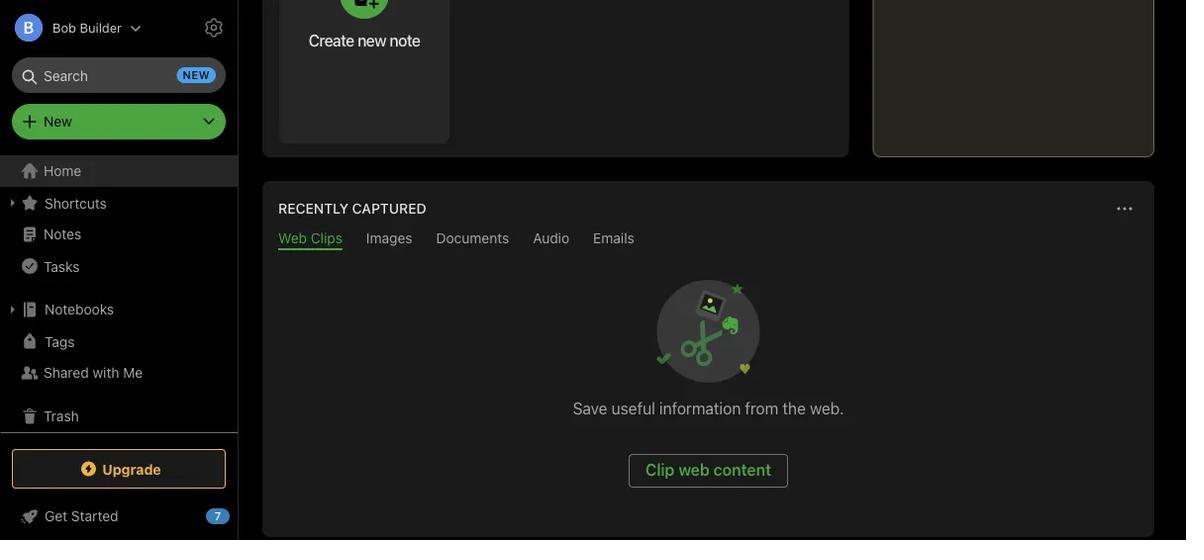 Task type: vqa. For each thing, say whether or not it's contained in the screenshot.
THE 1
no



Task type: locate. For each thing, give the bounding box(es) containing it.
shortcuts
[[45, 195, 107, 211]]

notebooks
[[45, 302, 114, 318]]

Start writing… text field
[[890, 0, 1153, 141]]

Account field
[[0, 8, 142, 48]]

tree
[[0, 155, 238, 445]]

1 vertical spatial new
[[183, 69, 210, 82]]

emails
[[593, 230, 635, 247]]

web clips tab
[[278, 230, 343, 251]]

bob builder
[[52, 20, 122, 35]]

save
[[573, 400, 608, 418]]

web
[[278, 230, 307, 247]]

tab list containing web clips
[[266, 230, 1151, 251]]

clip
[[646, 461, 675, 480]]

expand notebooks image
[[5, 302, 21, 318]]

shared
[[44, 365, 89, 381]]

images tab
[[366, 230, 412, 251]]

new
[[358, 31, 386, 50], [183, 69, 210, 82]]

new inside search box
[[183, 69, 210, 82]]

documents
[[436, 230, 509, 247]]

new button
[[12, 104, 226, 140]]

tasks button
[[0, 251, 229, 282]]

audio
[[533, 230, 570, 247]]

web clips tab panel
[[262, 251, 1155, 538]]

images
[[366, 230, 412, 247]]

create new note tab panel
[[262, 0, 849, 157]]

from
[[745, 400, 779, 418]]

captured
[[352, 201, 427, 217]]

web
[[679, 461, 710, 480]]

documents tab
[[436, 230, 509, 251]]

emails tab
[[593, 230, 635, 251]]

0 vertical spatial new
[[358, 31, 386, 50]]

trash
[[44, 408, 79, 425]]

shared with me link
[[0, 357, 229, 389]]

new left note
[[358, 31, 386, 50]]

0 horizontal spatial new
[[183, 69, 210, 82]]

useful
[[612, 400, 655, 418]]

clips
[[311, 230, 343, 247]]

new down settings image
[[183, 69, 210, 82]]

audio tab
[[533, 230, 570, 251]]

upgrade button
[[12, 450, 226, 489]]

shortcuts button
[[0, 187, 229, 219]]

notebooks link
[[0, 294, 229, 326]]

home
[[44, 163, 81, 179]]

tasks
[[44, 258, 80, 275]]

recently captured
[[278, 201, 427, 217]]

clip web content button
[[629, 455, 788, 488]]

Help and Learning task checklist field
[[0, 501, 238, 533]]

tab list
[[266, 230, 1151, 251]]

1 horizontal spatial new
[[358, 31, 386, 50]]

information
[[660, 400, 741, 418]]

clip web content
[[646, 461, 771, 480]]

more actions image
[[1113, 197, 1137, 221]]



Task type: describe. For each thing, give the bounding box(es) containing it.
home link
[[0, 155, 238, 187]]

Search text field
[[26, 57, 212, 93]]

get started
[[45, 508, 118, 525]]

new inside button
[[358, 31, 386, 50]]

the
[[783, 400, 806, 418]]

settings image
[[202, 16, 226, 40]]

note
[[390, 31, 420, 50]]

new
[[44, 113, 72, 130]]

with
[[93, 365, 119, 381]]

tree containing home
[[0, 155, 238, 445]]

bob
[[52, 20, 76, 35]]

click to collapse image
[[230, 504, 245, 528]]

notes link
[[0, 219, 229, 251]]

notes
[[44, 226, 81, 243]]

content
[[714, 461, 771, 480]]

tags button
[[0, 326, 229, 357]]

tags
[[45, 333, 75, 350]]

recently captured button
[[274, 197, 427, 221]]

get
[[45, 508, 67, 525]]

me
[[123, 365, 143, 381]]

create new note button
[[279, 0, 450, 144]]

7
[[215, 510, 221, 523]]

started
[[71, 508, 118, 525]]

web.
[[810, 400, 844, 418]]

More actions field
[[1111, 195, 1139, 223]]

trash link
[[0, 401, 229, 433]]

shared with me
[[44, 365, 143, 381]]

builder
[[80, 20, 122, 35]]

new search field
[[26, 57, 216, 93]]

upgrade
[[102, 461, 161, 478]]

create new note
[[309, 31, 420, 50]]

save useful information from the web.
[[573, 400, 844, 418]]

recently
[[278, 201, 349, 217]]

web clips
[[278, 230, 343, 247]]

create
[[309, 31, 354, 50]]



